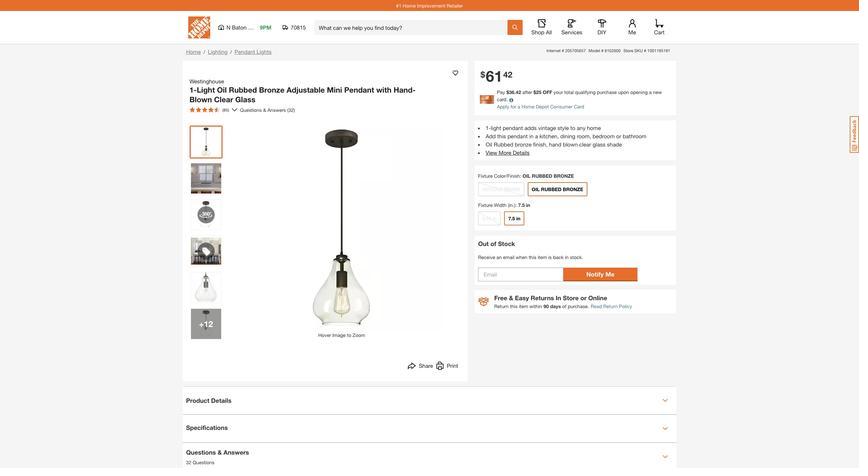 Task type: describe. For each thing, give the bounding box(es) containing it.
bedroom
[[593, 133, 615, 139]]

oil inside westinghouse 1-light oil rubbed bronze adjustable mini pendant with hand- blown clear glass
[[217, 85, 227, 94]]

view more details link
[[486, 149, 530, 156]]

when
[[516, 254, 528, 260]]

in inside the 1-light pendant adds vintage style to any home add this pendant in a kitchen, dining room, bedroom or bathroom oil rubbed bronze finish, hand blown clear glass shade view more details
[[530, 133, 534, 139]]

1- inside westinghouse 1-light oil rubbed bronze adjustable mini pendant with hand- blown clear glass
[[190, 85, 197, 94]]

fixture for fixture color/finish
[[478, 173, 493, 179]]

+ 12
[[199, 319, 213, 329]]

back
[[553, 254, 564, 260]]

oil rubbed bronze westinghouse pendant lights 6102600 e1.1 image
[[191, 163, 221, 194]]

12
[[204, 319, 213, 329]]

25
[[537, 89, 542, 95]]

0 vertical spatial store
[[624, 48, 634, 53]]

questions & answers (32)
[[240, 107, 295, 113]]

0 vertical spatial of
[[491, 240, 497, 248]]

rouge
[[248, 24, 264, 31]]

home / lighting / pendant lights
[[186, 48, 272, 55]]

share
[[419, 362, 433, 369]]

glass
[[593, 141, 606, 148]]

0 horizontal spatial home
[[186, 48, 201, 55]]

easy
[[515, 294, 529, 302]]

shade
[[607, 141, 622, 148]]

5.51
[[483, 216, 492, 222]]

apply for a home depot consumer card link
[[497, 104, 585, 110]]

product details button
[[183, 387, 677, 414]]

in right back
[[565, 254, 569, 260]]

upon
[[619, 89, 630, 95]]

adds
[[525, 125, 537, 131]]

purchase
[[597, 89, 617, 95]]

to inside button
[[347, 332, 352, 338]]

image
[[333, 332, 346, 338]]

caret image for product details
[[663, 398, 668, 403]]

questions for questions & answers 32 questions
[[186, 448, 216, 456]]

(32)
[[287, 107, 295, 113]]

6102600
[[605, 48, 621, 53]]

oil rubbed bronze westinghouse pendant lights 6102600 a0.3 image
[[191, 309, 221, 339]]

an
[[497, 254, 502, 260]]

$ inside $ 61 42
[[481, 70, 485, 79]]

fixture width (in.) : 7.5 in
[[478, 202, 531, 208]]

antique brass
[[483, 186, 520, 192]]

within
[[530, 304, 543, 309]]

the home depot logo image
[[188, 16, 210, 38]]

70815 button
[[283, 24, 306, 31]]

width
[[494, 202, 507, 208]]

0 horizontal spatial :
[[516, 202, 517, 208]]

purchase.
[[568, 304, 589, 309]]

2 horizontal spatial $
[[534, 89, 537, 95]]

2 return from the left
[[604, 304, 618, 309]]

me inside 'button'
[[629, 29, 637, 35]]

opening
[[631, 89, 648, 95]]

blown
[[190, 95, 212, 104]]

in inside button
[[517, 216, 521, 222]]

or inside "free & easy returns in store or online return this item within 90 days of purchase. read return policy"
[[581, 294, 587, 302]]

view
[[486, 149, 498, 156]]

1 vertical spatial this
[[529, 254, 537, 260]]

$ 61 42
[[481, 67, 513, 85]]

3 caret image from the top
[[663, 454, 668, 460]]

7.5 in button
[[505, 212, 525, 226]]

2 / from the left
[[230, 49, 232, 55]]

of inside "free & easy returns in store or online return this item within 90 days of purchase. read return policy"
[[563, 304, 567, 309]]

5.51 in button
[[478, 212, 501, 226]]

hover image to zoom button
[[239, 126, 445, 339]]

1 horizontal spatial :
[[520, 173, 522, 179]]

hover image to zoom
[[318, 332, 365, 338]]

answers for questions & answers (32)
[[268, 107, 286, 113]]

2 vertical spatial questions
[[193, 459, 215, 465]]

vintage
[[539, 125, 556, 131]]

zoom
[[353, 332, 365, 338]]

blown
[[563, 141, 578, 148]]

mini
[[327, 85, 342, 94]]

new
[[653, 89, 662, 95]]

details inside the 1-light pendant adds vintage style to any home add this pendant in a kitchen, dining room, bedroom or bathroom oil rubbed bronze finish, hand blown clear glass shade view more details
[[513, 149, 530, 156]]

card.
[[497, 97, 508, 102]]

hand
[[549, 141, 562, 148]]

online
[[589, 294, 608, 302]]

days
[[551, 304, 561, 309]]

share button
[[408, 362, 433, 372]]

pendant lights link
[[235, 48, 272, 55]]

n baton rouge
[[227, 24, 264, 31]]

70815
[[291, 24, 306, 31]]

all
[[546, 29, 552, 35]]

out
[[478, 240, 489, 248]]

2 vertical spatial home
[[522, 104, 535, 110]]

stock.
[[570, 254, 583, 260]]

1 horizontal spatial item
[[538, 254, 547, 260]]

1- inside the 1-light pendant adds vintage style to any home add this pendant in a kitchen, dining room, bedroom or bathroom oil rubbed bronze finish, hand blown clear glass shade view more details
[[486, 125, 491, 131]]

Email email field
[[478, 268, 564, 282]]

antique brass button
[[478, 182, 525, 196]]

1 vertical spatial pendant
[[508, 133, 528, 139]]

free
[[495, 294, 508, 302]]

internet
[[547, 48, 561, 53]]

off
[[543, 89, 553, 95]]

oil rubbed bronze
[[532, 186, 584, 192]]

returns
[[531, 294, 554, 302]]

out of stock
[[478, 240, 515, 248]]

& for (32)
[[263, 107, 266, 113]]

glass
[[235, 95, 256, 104]]

free & easy returns in store or online return this item within 90 days of purchase. read return policy
[[495, 294, 632, 309]]

style
[[558, 125, 569, 131]]

model
[[589, 48, 601, 53]]

services
[[562, 29, 583, 35]]

0 horizontal spatial oil
[[523, 173, 531, 179]]

1 horizontal spatial 7.5
[[519, 202, 525, 208]]

home
[[588, 125, 601, 131]]

(85) link
[[187, 104, 238, 115]]

light
[[491, 125, 502, 131]]

bronze
[[515, 141, 532, 148]]

policy
[[620, 304, 632, 309]]

internet # 205705657 model # 6102600 store sku # 1001195181
[[547, 48, 671, 53]]

2 # from the left
[[602, 48, 604, 53]]

receive an email when this item is back in stock.
[[478, 254, 583, 260]]

product
[[186, 397, 210, 404]]

notify
[[587, 270, 604, 278]]

bronze inside button
[[563, 186, 584, 192]]



Task type: vqa. For each thing, say whether or not it's contained in the screenshot.
SOUTHERN LIVING Available
no



Task type: locate. For each thing, give the bounding box(es) containing it.
2 vertical spatial caret image
[[663, 454, 668, 460]]

pendant inside westinghouse 1-light oil rubbed bronze adjustable mini pendant with hand- blown clear glass
[[345, 85, 374, 94]]

# right internet
[[562, 48, 565, 53]]

0 vertical spatial home
[[403, 3, 416, 8]]

consumer
[[551, 104, 573, 110]]

1 horizontal spatial 1-
[[486, 125, 491, 131]]

a inside the 1-light pendant adds vintage style to any home add this pendant in a kitchen, dining room, bedroom or bathroom oil rubbed bronze finish, hand blown clear glass shade view more details
[[535, 133, 538, 139]]

& inside questions & answers 32 questions
[[218, 448, 222, 456]]

me inside button
[[606, 270, 615, 278]]

your total qualifying purchase upon opening a new card.
[[497, 89, 662, 102]]

your
[[554, 89, 563, 95]]

answers inside questions & answers 32 questions
[[224, 448, 249, 456]]

0 vertical spatial me
[[629, 29, 637, 35]]

pay
[[497, 89, 505, 95]]

in
[[530, 133, 534, 139], [527, 202, 531, 208], [493, 216, 497, 222], [517, 216, 521, 222], [565, 254, 569, 260]]

print
[[447, 362, 459, 369]]

0 horizontal spatial $
[[481, 70, 485, 79]]

card
[[574, 104, 585, 110]]

lighting
[[208, 48, 228, 55]]

0 horizontal spatial answers
[[224, 448, 249, 456]]

36.42
[[509, 89, 521, 95]]

9pm
[[260, 24, 272, 31]]

oil right color/finish
[[523, 173, 531, 179]]

return down free
[[495, 304, 509, 309]]

1 vertical spatial a
[[518, 104, 521, 110]]

rubbed inside westinghouse 1-light oil rubbed bronze adjustable mini pendant with hand- blown clear glass
[[229, 85, 257, 94]]

0 vertical spatial questions
[[240, 107, 262, 113]]

1 vertical spatial &
[[509, 294, 514, 302]]

# right model
[[602, 48, 604, 53]]

1 vertical spatial me
[[606, 270, 615, 278]]

0 vertical spatial to
[[571, 125, 576, 131]]

home right #1
[[403, 3, 416, 8]]

: up 7.5 in
[[516, 202, 517, 208]]

read return policy link
[[591, 303, 632, 310]]

1 vertical spatial to
[[347, 332, 352, 338]]

in right 5.51
[[493, 216, 497, 222]]

caret image inside product details "button"
[[663, 398, 668, 403]]

questions right 32
[[193, 459, 215, 465]]

1 horizontal spatial #
[[602, 48, 604, 53]]

of
[[491, 240, 497, 248], [563, 304, 567, 309]]

item inside "free & easy returns in store or online return this item within 90 days of purchase. read return policy"
[[519, 304, 529, 309]]

pendant
[[235, 48, 255, 55], [345, 85, 374, 94]]

n
[[227, 24, 231, 31]]

of right out
[[491, 240, 497, 248]]

a left new
[[650, 89, 652, 95]]

1 horizontal spatial &
[[263, 107, 266, 113]]

return right read
[[604, 304, 618, 309]]

& inside "free & easy returns in store or online return this item within 90 days of purchase. read return policy"
[[509, 294, 514, 302]]

in inside "button"
[[493, 216, 497, 222]]

$
[[481, 70, 485, 79], [507, 89, 509, 95], [534, 89, 537, 95]]

questions down the glass
[[240, 107, 262, 113]]

1 horizontal spatial rubbed
[[494, 141, 514, 148]]

1 vertical spatial caret image
[[663, 426, 668, 431]]

1 vertical spatial store
[[563, 294, 579, 302]]

1 horizontal spatial answers
[[268, 107, 286, 113]]

2 caret image from the top
[[663, 426, 668, 431]]

answers for questions & answers 32 questions
[[224, 448, 249, 456]]

pendant left the lights
[[235, 48, 255, 55]]

1 vertical spatial questions
[[186, 448, 216, 456]]

improvement
[[417, 3, 446, 8]]

1 horizontal spatial details
[[513, 149, 530, 156]]

in down adds on the top of the page
[[530, 133, 534, 139]]

1 horizontal spatial $
[[507, 89, 509, 95]]

7.5
[[519, 202, 525, 208], [509, 216, 515, 222]]

0 vertical spatial rubbed
[[532, 173, 553, 179]]

westinghouse 1-light oil rubbed bronze adjustable mini pendant with hand- blown clear glass
[[190, 78, 416, 104]]

#
[[562, 48, 565, 53], [602, 48, 604, 53], [644, 48, 647, 53]]

caret image for specifications
[[663, 426, 668, 431]]

total
[[565, 89, 574, 95]]

diy button
[[592, 19, 613, 36]]

pendant up bronze
[[508, 133, 528, 139]]

feedback link image
[[850, 116, 860, 153]]

42
[[504, 70, 513, 79]]

questions for questions & answers (32)
[[240, 107, 262, 113]]

bronze
[[259, 85, 285, 94]]

0 horizontal spatial this
[[498, 133, 506, 139]]

questions up 32
[[186, 448, 216, 456]]

pendant
[[503, 125, 523, 131], [508, 133, 528, 139]]

1 vertical spatial item
[[519, 304, 529, 309]]

retailer
[[447, 3, 463, 8]]

0 horizontal spatial store
[[563, 294, 579, 302]]

0 vertical spatial :
[[520, 173, 522, 179]]

rubbed inside button
[[542, 186, 562, 192]]

bathroom
[[623, 133, 647, 139]]

1 / from the left
[[204, 49, 205, 55]]

1 horizontal spatial this
[[510, 304, 518, 309]]

0 vertical spatial 7.5
[[519, 202, 525, 208]]

0 horizontal spatial details
[[211, 397, 232, 404]]

1 vertical spatial oil
[[532, 186, 540, 192]]

1 vertical spatial oil
[[486, 141, 493, 148]]

or up purchase.
[[581, 294, 587, 302]]

0 horizontal spatial oil
[[217, 85, 227, 94]]

& for 32
[[218, 448, 222, 456]]

#1 home improvement retailer
[[396, 3, 463, 8]]

$ right after
[[534, 89, 537, 95]]

0 vertical spatial bronze
[[554, 173, 574, 179]]

1 horizontal spatial /
[[230, 49, 232, 55]]

fixture up 5.51
[[478, 202, 493, 208]]

0 horizontal spatial a
[[518, 104, 521, 110]]

oil inside button
[[532, 186, 540, 192]]

fixture up antique
[[478, 173, 493, 179]]

in right (in.)
[[527, 202, 531, 208]]

0 horizontal spatial rubbed
[[229, 85, 257, 94]]

item down 'easy'
[[519, 304, 529, 309]]

oil down 'add'
[[486, 141, 493, 148]]

1 horizontal spatial a
[[535, 133, 538, 139]]

0 horizontal spatial 7.5
[[509, 216, 515, 222]]

1 horizontal spatial oil
[[486, 141, 493, 148]]

rubbed down "fixture color/finish : oil rubbed bronze"
[[542, 186, 562, 192]]

details
[[513, 149, 530, 156], [211, 397, 232, 404]]

1 vertical spatial 1-
[[486, 125, 491, 131]]

clear
[[214, 95, 233, 104]]

or inside the 1-light pendant adds vintage style to any home add this pendant in a kitchen, dining room, bedroom or bathroom oil rubbed bronze finish, hand blown clear glass shade view more details
[[617, 133, 622, 139]]

rubbed up more
[[494, 141, 514, 148]]

or up "shade" at right
[[617, 133, 622, 139]]

is
[[549, 254, 552, 260]]

this down 'easy'
[[510, 304, 518, 309]]

in down fixture width (in.) : 7.5 in
[[517, 216, 521, 222]]

rubbed
[[532, 173, 553, 179], [542, 186, 562, 192]]

0 vertical spatial &
[[263, 107, 266, 113]]

2 horizontal spatial home
[[522, 104, 535, 110]]

details right product
[[211, 397, 232, 404]]

1 vertical spatial rubbed
[[494, 141, 514, 148]]

caret image inside the specifications button
[[663, 426, 668, 431]]

$ right pay
[[507, 89, 509, 95]]

me up sku
[[629, 29, 637, 35]]

fixture for fixture width (in.)
[[478, 202, 493, 208]]

a right for
[[518, 104, 521, 110]]

rubbed up oil rubbed bronze button
[[532, 173, 553, 179]]

questions & answers 32 questions
[[186, 448, 249, 465]]

shop all
[[532, 29, 552, 35]]

1 return from the left
[[495, 304, 509, 309]]

with
[[377, 85, 392, 94]]

to left zoom on the bottom left of the page
[[347, 332, 352, 338]]

info image
[[510, 98, 514, 102]]

1-light pendant adds vintage style to any home add this pendant in a kitchen, dining room, bedroom or bathroom oil rubbed bronze finish, hand blown clear glass shade view more details
[[486, 125, 647, 156]]

0 horizontal spatial pendant
[[235, 48, 255, 55]]

0 horizontal spatial of
[[491, 240, 497, 248]]

1 vertical spatial pendant
[[345, 85, 374, 94]]

shop
[[532, 29, 545, 35]]

notify me button
[[564, 268, 638, 281]]

1 vertical spatial home
[[186, 48, 201, 55]]

7.5 down (in.)
[[509, 216, 515, 222]]

baton
[[232, 24, 247, 31]]

oil down "fixture color/finish : oil rubbed bronze"
[[532, 186, 540, 192]]

0 horizontal spatial #
[[562, 48, 565, 53]]

0 vertical spatial item
[[538, 254, 547, 260]]

print button
[[436, 362, 459, 372]]

1 horizontal spatial home
[[403, 3, 416, 8]]

rubbed inside the 1-light pendant adds vintage style to any home add this pendant in a kitchen, dining room, bedroom or bathroom oil rubbed bronze finish, hand blown clear glass shade view more details
[[494, 141, 514, 148]]

this inside "free & easy returns in store or online return this item within 90 days of purchase. read return policy"
[[510, 304, 518, 309]]

pay $ 36.42 after $ 25 off
[[497, 89, 553, 95]]

(85) button
[[187, 104, 232, 115]]

answers
[[268, 107, 286, 113], [224, 448, 249, 456]]

home left depot on the right
[[522, 104, 535, 110]]

oil rubbed bronze button
[[528, 182, 588, 196]]

store up purchase.
[[563, 294, 579, 302]]

to left any
[[571, 125, 576, 131]]

home
[[403, 3, 416, 8], [186, 48, 201, 55], [522, 104, 535, 110]]

details down bronze
[[513, 149, 530, 156]]

7.5 right (in.)
[[519, 202, 525, 208]]

0 vertical spatial oil
[[217, 85, 227, 94]]

0 vertical spatial answers
[[268, 107, 286, 113]]

&
[[263, 107, 266, 113], [509, 294, 514, 302], [218, 448, 222, 456]]

90
[[544, 304, 549, 309]]

this inside the 1-light pendant adds vintage style to any home add this pendant in a kitchen, dining room, bedroom or bathroom oil rubbed bronze finish, hand blown clear glass shade view more details
[[498, 133, 506, 139]]

home link
[[186, 48, 201, 55]]

0 horizontal spatial return
[[495, 304, 509, 309]]

32
[[186, 459, 192, 465]]

1 vertical spatial of
[[563, 304, 567, 309]]

0 vertical spatial pendant
[[235, 48, 255, 55]]

specifications button
[[183, 415, 677, 442]]

& right free
[[509, 294, 514, 302]]

this
[[498, 133, 506, 139], [529, 254, 537, 260], [510, 304, 518, 309]]

1- up 'add'
[[486, 125, 491, 131]]

1 horizontal spatial return
[[604, 304, 618, 309]]

1-
[[190, 85, 197, 94], [486, 125, 491, 131]]

2 horizontal spatial this
[[529, 254, 537, 260]]

1 horizontal spatial to
[[571, 125, 576, 131]]

& down the 'bronze'
[[263, 107, 266, 113]]

details inside product details "button"
[[211, 397, 232, 404]]

$ left 61 at the right top of page
[[481, 70, 485, 79]]

apply now image
[[480, 95, 497, 104]]

: up "brass"
[[520, 173, 522, 179]]

me right notify
[[606, 270, 615, 278]]

0 horizontal spatial item
[[519, 304, 529, 309]]

store inside "free & easy returns in store or online return this item within 90 days of purchase. read return policy"
[[563, 294, 579, 302]]

a up finish,
[[535, 133, 538, 139]]

What can we help you find today? search field
[[319, 20, 507, 35]]

to inside the 1-light pendant adds vintage style to any home add this pendant in a kitchen, dining room, bedroom or bathroom oil rubbed bronze finish, hand blown clear glass shade view more details
[[571, 125, 576, 131]]

0 vertical spatial pendant
[[503, 125, 523, 131]]

2 vertical spatial &
[[218, 448, 222, 456]]

1 horizontal spatial me
[[629, 29, 637, 35]]

5.51 in
[[483, 216, 497, 222]]

4.5 stars image
[[190, 107, 220, 113]]

1 # from the left
[[562, 48, 565, 53]]

1 vertical spatial or
[[581, 294, 587, 302]]

1 vertical spatial answers
[[224, 448, 249, 456]]

this right when
[[529, 254, 537, 260]]

to
[[571, 125, 576, 131], [347, 332, 352, 338]]

dining
[[561, 133, 576, 139]]

0 horizontal spatial 1-
[[190, 85, 197, 94]]

0 vertical spatial 1-
[[190, 85, 197, 94]]

+
[[199, 319, 204, 329]]

oil rubbed bronze westinghouse pendant lights 6102600 40.2 image
[[191, 273, 221, 303]]

1001195181
[[648, 48, 671, 53]]

read
[[591, 304, 602, 309]]

2 vertical spatial a
[[535, 133, 538, 139]]

hover
[[318, 332, 331, 338]]

icon image
[[478, 298, 489, 306]]

pendant right light
[[503, 125, 523, 131]]

fixture color/finish : oil rubbed bronze
[[478, 173, 574, 179]]

after
[[523, 89, 533, 95]]

westinghouse link
[[190, 77, 227, 85]]

1 horizontal spatial of
[[563, 304, 567, 309]]

rubbed up the glass
[[229, 85, 257, 94]]

pendant right mini
[[345, 85, 374, 94]]

me button
[[622, 19, 644, 36]]

/ right home link
[[204, 49, 205, 55]]

hand-
[[394, 85, 416, 94]]

1 vertical spatial bronze
[[563, 186, 584, 192]]

& for returns
[[509, 294, 514, 302]]

1 vertical spatial 7.5
[[509, 216, 515, 222]]

# right sku
[[644, 48, 647, 53]]

fixture
[[478, 173, 493, 179], [478, 202, 493, 208]]

item left is
[[538, 254, 547, 260]]

1 vertical spatial rubbed
[[542, 186, 562, 192]]

0 vertical spatial or
[[617, 133, 622, 139]]

3 # from the left
[[644, 48, 647, 53]]

store left sku
[[624, 48, 634, 53]]

0 vertical spatial details
[[513, 149, 530, 156]]

7.5 inside button
[[509, 216, 515, 222]]

home left lighting
[[186, 48, 201, 55]]

oil rubbed bronze westinghouse pendant lights 6102600 66 hotspot.0 image
[[191, 236, 221, 266]]

/ right lighting link
[[230, 49, 232, 55]]

of right days
[[563, 304, 567, 309]]

westinghouse
[[190, 78, 224, 84]]

oil
[[523, 173, 531, 179], [532, 186, 540, 192]]

room,
[[577, 133, 592, 139]]

0 vertical spatial oil
[[523, 173, 531, 179]]

2 horizontal spatial &
[[509, 294, 514, 302]]

0 vertical spatial this
[[498, 133, 506, 139]]

this down light
[[498, 133, 506, 139]]

0 horizontal spatial or
[[581, 294, 587, 302]]

1- up blown
[[190, 85, 197, 94]]

1 vertical spatial details
[[211, 397, 232, 404]]

0 horizontal spatial &
[[218, 448, 222, 456]]

2 fixture from the top
[[478, 202, 493, 208]]

bronze
[[554, 173, 574, 179], [563, 186, 584, 192]]

store
[[624, 48, 634, 53], [563, 294, 579, 302]]

caret image
[[663, 398, 668, 403], [663, 426, 668, 431], [663, 454, 668, 460]]

1 fixture from the top
[[478, 173, 493, 179]]

0 vertical spatial fixture
[[478, 173, 493, 179]]

1 horizontal spatial oil
[[532, 186, 540, 192]]

oil rubbed bronze westinghouse pendant lights 6102600 64.0 image
[[191, 127, 221, 157]]

205705657_s01 image
[[191, 200, 221, 230]]

:
[[520, 173, 522, 179], [516, 202, 517, 208]]

0 horizontal spatial to
[[347, 332, 352, 338]]

1 horizontal spatial or
[[617, 133, 622, 139]]

apply for a home depot consumer card
[[497, 104, 585, 110]]

1 caret image from the top
[[663, 398, 668, 403]]

kitchen,
[[540, 133, 559, 139]]

& down specifications
[[218, 448, 222, 456]]

a inside your total qualifying purchase upon opening a new card.
[[650, 89, 652, 95]]

adjustable
[[287, 85, 325, 94]]

email
[[503, 254, 515, 260]]

receive
[[478, 254, 496, 260]]

oil up clear
[[217, 85, 227, 94]]

1 vertical spatial fixture
[[478, 202, 493, 208]]

2 horizontal spatial a
[[650, 89, 652, 95]]

oil inside the 1-light pendant adds vintage style to any home add this pendant in a kitchen, dining room, bedroom or bathroom oil rubbed bronze finish, hand blown clear glass shade view more details
[[486, 141, 493, 148]]

return
[[495, 304, 509, 309], [604, 304, 618, 309]]

2 horizontal spatial #
[[644, 48, 647, 53]]

0 horizontal spatial /
[[204, 49, 205, 55]]

lighting link
[[208, 48, 228, 55]]

0 vertical spatial rubbed
[[229, 85, 257, 94]]



